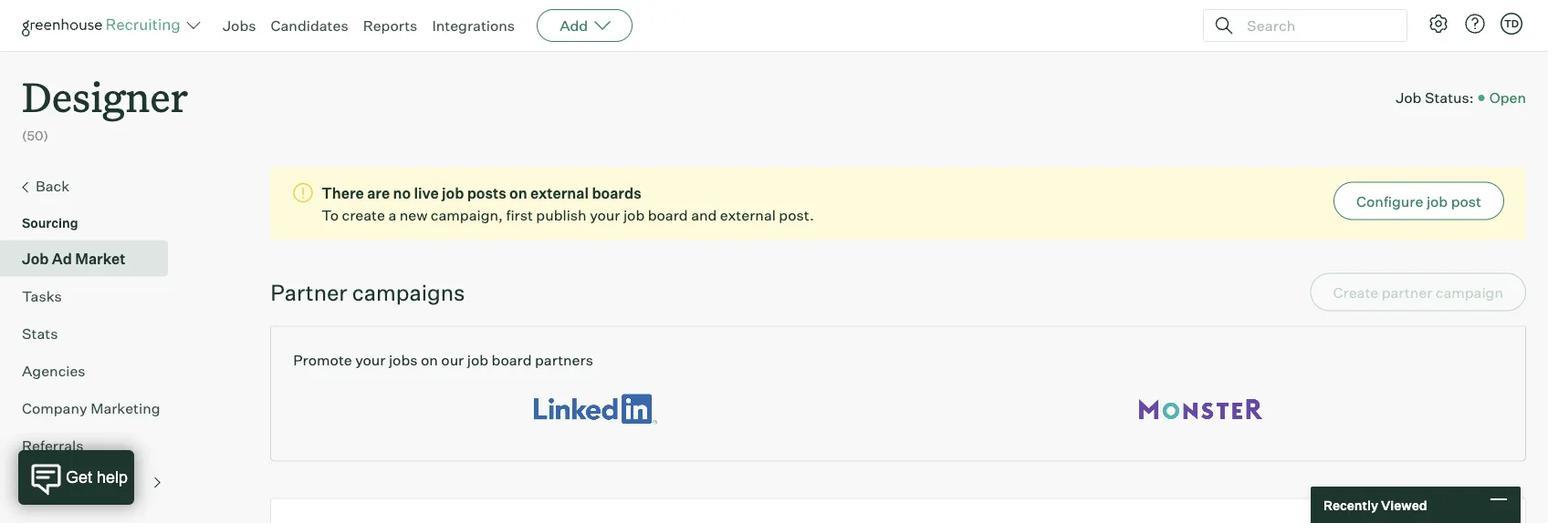 Task type: vqa. For each thing, say whether or not it's contained in the screenshot.
Attributes
no



Task type: locate. For each thing, give the bounding box(es) containing it.
0 horizontal spatial board
[[492, 351, 532, 369]]

your left jobs
[[355, 351, 386, 369]]

job
[[1396, 89, 1422, 107], [22, 250, 49, 268]]

are
[[367, 184, 390, 202]]

publish
[[536, 206, 587, 224]]

1 horizontal spatial job
[[1396, 89, 1422, 107]]

market
[[75, 250, 125, 268]]

create
[[342, 206, 385, 224]]

0 horizontal spatial external
[[530, 184, 589, 202]]

ad
[[52, 250, 72, 268]]

0 vertical spatial your
[[590, 206, 620, 224]]

1 vertical spatial your
[[355, 351, 386, 369]]

0 horizontal spatial your
[[355, 351, 386, 369]]

social
[[22, 474, 64, 493]]

1 horizontal spatial board
[[648, 206, 688, 224]]

partner
[[270, 279, 347, 306]]

external
[[530, 184, 589, 202], [720, 206, 776, 224]]

recently
[[1324, 498, 1378, 514]]

your down boards
[[590, 206, 620, 224]]

our
[[441, 351, 464, 369]]

marketing
[[90, 399, 160, 418]]

on up 'first'
[[509, 184, 527, 202]]

job left status:
[[1396, 89, 1422, 107]]

0 horizontal spatial job
[[22, 250, 49, 268]]

0 horizontal spatial on
[[421, 351, 438, 369]]

greenhouse recruiting image
[[22, 15, 186, 37]]

jobs
[[389, 351, 418, 369]]

post.
[[779, 206, 814, 224]]

agencies link
[[22, 360, 161, 382]]

company marketing
[[22, 399, 160, 418]]

designer
[[22, 69, 188, 123]]

1 horizontal spatial on
[[509, 184, 527, 202]]

job left post at the right of the page
[[1427, 192, 1448, 211]]

external up publish
[[530, 184, 589, 202]]

configure job post button
[[1334, 182, 1504, 221]]

partner campaigns
[[270, 279, 465, 306]]

reports
[[363, 16, 417, 35]]

1 vertical spatial on
[[421, 351, 438, 369]]

td button
[[1497, 9, 1526, 38]]

promote your jobs on our job board partners
[[293, 351, 593, 369]]

jobs link
[[223, 16, 256, 35]]

board
[[648, 206, 688, 224], [492, 351, 532, 369]]

configure
[[1356, 192, 1423, 211]]

sourcing
[[22, 215, 78, 231]]

agencies
[[22, 362, 85, 380]]

live
[[414, 184, 439, 202]]

open
[[1489, 89, 1526, 107]]

campaigns
[[352, 279, 465, 306]]

Search text field
[[1242, 12, 1390, 39]]

no
[[393, 184, 411, 202]]

promote
[[293, 351, 352, 369]]

there are no live job posts on external boards to create a new campaign, first publish your job board and external post.
[[321, 184, 814, 224]]

1 horizontal spatial your
[[590, 206, 620, 224]]

and
[[691, 206, 717, 224]]

company
[[22, 399, 87, 418]]

on
[[509, 184, 527, 202], [421, 351, 438, 369]]

1 vertical spatial board
[[492, 351, 532, 369]]

job for job ad market
[[22, 250, 49, 268]]

0 vertical spatial board
[[648, 206, 688, 224]]

linkedin - job posting image
[[534, 389, 657, 431]]

your
[[590, 206, 620, 224], [355, 351, 386, 369]]

referrals link
[[22, 435, 161, 457]]

back link
[[22, 175, 161, 199]]

td button
[[1501, 13, 1522, 35]]

job left ad
[[22, 250, 49, 268]]

reports link
[[363, 16, 417, 35]]

external right and
[[720, 206, 776, 224]]

posts
[[467, 184, 506, 202]]

to
[[321, 206, 339, 224]]

candidates
[[271, 16, 348, 35]]

media
[[67, 474, 109, 493]]

viewed
[[1381, 498, 1427, 514]]

0 vertical spatial job
[[1396, 89, 1422, 107]]

board left and
[[648, 206, 688, 224]]

a
[[388, 206, 396, 224]]

board left partners
[[492, 351, 532, 369]]

on inside there are no live job posts on external boards to create a new campaign, first publish your job board and external post.
[[509, 184, 527, 202]]

job ad market link
[[22, 248, 161, 270]]

on left our
[[421, 351, 438, 369]]

integrations
[[432, 16, 515, 35]]

job
[[442, 184, 464, 202], [1427, 192, 1448, 211], [623, 206, 645, 224], [467, 351, 488, 369]]

1 vertical spatial job
[[22, 250, 49, 268]]

0 vertical spatial on
[[509, 184, 527, 202]]

job right our
[[467, 351, 488, 369]]

stats
[[22, 325, 58, 343]]

add button
[[537, 9, 633, 42]]

1 horizontal spatial external
[[720, 206, 776, 224]]



Task type: describe. For each thing, give the bounding box(es) containing it.
job ad market
[[22, 250, 125, 268]]

boards
[[592, 184, 641, 202]]

add
[[560, 16, 588, 35]]

td
[[1504, 17, 1519, 30]]

monster | united states - standard job ad + 14 days auto refresh image
[[1139, 389, 1262, 431]]

job down boards
[[623, 206, 645, 224]]

recently viewed
[[1324, 498, 1427, 514]]

campaign,
[[431, 206, 503, 224]]

job inside button
[[1427, 192, 1448, 211]]

your inside there are no live job posts on external boards to create a new campaign, first publish your job board and external post.
[[590, 206, 620, 224]]

candidates link
[[271, 16, 348, 35]]

(50)
[[22, 128, 48, 144]]

back
[[36, 177, 70, 195]]

post
[[1451, 192, 1481, 211]]

stats link
[[22, 323, 161, 345]]

social media link
[[22, 473, 161, 494]]

job status:
[[1396, 89, 1474, 107]]

referrals
[[22, 437, 83, 455]]

partners
[[535, 351, 593, 369]]

0 vertical spatial external
[[530, 184, 589, 202]]

jobs
[[223, 16, 256, 35]]

tasks
[[22, 287, 62, 305]]

integrations link
[[432, 16, 515, 35]]

designer link
[[22, 51, 188, 127]]

new
[[399, 206, 428, 224]]

configure image
[[1428, 13, 1449, 35]]

designer (50)
[[22, 69, 188, 144]]

job for job status:
[[1396, 89, 1422, 107]]

company marketing link
[[22, 398, 161, 420]]

first
[[506, 206, 533, 224]]

social media
[[22, 474, 109, 493]]

status:
[[1425, 89, 1474, 107]]

job up campaign,
[[442, 184, 464, 202]]

board inside there are no live job posts on external boards to create a new campaign, first publish your job board and external post.
[[648, 206, 688, 224]]

configure job post
[[1356, 192, 1481, 211]]

1 vertical spatial external
[[720, 206, 776, 224]]

there
[[321, 184, 364, 202]]

tasks link
[[22, 285, 161, 307]]



